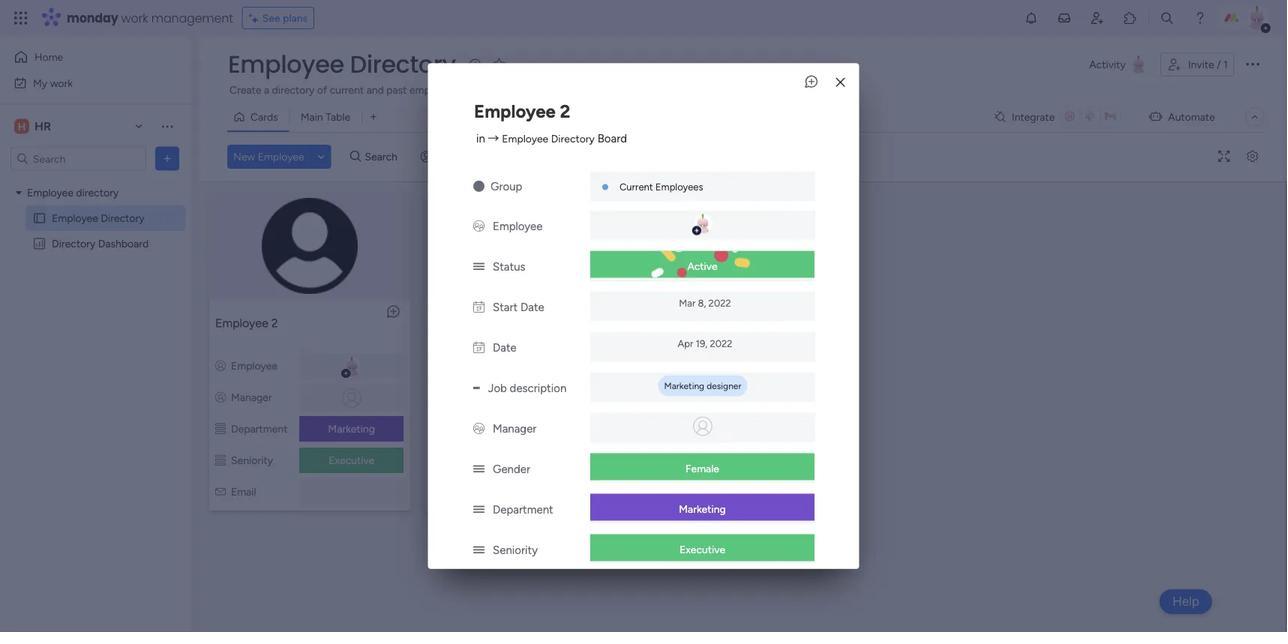 Task type: locate. For each thing, give the bounding box(es) containing it.
date
[[520, 301, 544, 314], [492, 341, 516, 355]]

1 horizontal spatial employee directory
[[228, 48, 456, 81]]

2022
[[708, 297, 731, 309], [709, 338, 732, 350]]

0 vertical spatial employee directory
[[228, 48, 456, 81]]

v2 status image
[[473, 463, 484, 476]]

the
[[596, 84, 611, 96], [936, 84, 951, 96]]

1 horizontal spatial employee 2
[[474, 100, 570, 122]]

directory dashboard
[[52, 237, 149, 250]]

automate
[[1168, 111, 1215, 123]]

row group
[[202, 185, 1283, 521]]

0 horizontal spatial employee 2
[[215, 316, 278, 330]]

v2 status outline image up v2 email column image on the left bottom of page
[[431, 454, 442, 467]]

integrate
[[1012, 111, 1055, 123]]

employees
[[655, 181, 703, 193]]

0 vertical spatial employee 2
[[474, 100, 570, 122]]

1 vertical spatial directory
[[76, 186, 119, 199]]

0 horizontal spatial the
[[596, 84, 611, 96]]

1 v2 status image from the top
[[473, 260, 484, 274]]

directory up dashboard
[[101, 212, 145, 225]]

new
[[233, 150, 255, 163]]

add view image
[[371, 112, 377, 122]]

seniority
[[231, 454, 273, 467], [447, 454, 489, 467], [663, 454, 705, 467], [492, 544, 537, 557]]

1 vertical spatial 2
[[271, 316, 278, 330]]

1 right /
[[1223, 58, 1228, 71]]

v2 status outline image up v2 status outline image
[[215, 423, 226, 435]]

main table
[[301, 111, 350, 123]]

→
[[488, 132, 499, 146]]

v2 multiple person column image
[[473, 220, 484, 233], [473, 422, 484, 436]]

the right using
[[936, 84, 951, 96]]

department
[[231, 423, 288, 435], [447, 423, 504, 435], [663, 423, 720, 435], [492, 503, 553, 517]]

1 horizontal spatial directory
[[272, 84, 315, 96]]

1 vertical spatial employee 2
[[215, 316, 278, 330]]

home
[[35, 51, 63, 63]]

0 vertical spatial 2
[[560, 100, 570, 122]]

0 vertical spatial v2 multiple person column image
[[473, 220, 484, 233]]

manager for mid-level
[[447, 391, 488, 404]]

8,
[[698, 297, 706, 309]]

2 v2 email column image from the left
[[648, 486, 658, 498]]

mid-
[[546, 454, 568, 467]]

ruby anderson image
[[1245, 6, 1269, 30]]

/
[[1217, 58, 1221, 71]]

1 vertical spatial v2 multiple person column image
[[473, 422, 484, 436]]

employee directory link
[[502, 133, 594, 145]]

v2 multiple person column image up v2 status icon
[[473, 422, 484, 436]]

board
[[878, 84, 905, 96]]

2022 for start date
[[708, 297, 731, 309]]

employee
[[228, 48, 344, 81], [474, 100, 555, 122], [502, 133, 548, 145], [258, 150, 304, 163], [27, 186, 73, 199], [52, 212, 98, 225], [492, 220, 542, 233], [215, 316, 268, 330], [431, 316, 485, 330], [648, 316, 701, 330], [231, 360, 278, 372], [447, 360, 494, 372], [663, 360, 710, 372]]

1 email from the left
[[231, 486, 256, 498]]

employee 2
[[474, 100, 570, 122], [215, 316, 278, 330]]

1 dapulse date column image from the top
[[473, 301, 484, 314]]

v2 multiple person column image for manager
[[473, 422, 484, 436]]

executive inside employee 2 dialog
[[679, 543, 725, 556]]

1 v2 email column image from the left
[[215, 486, 226, 498]]

work right monday
[[121, 9, 148, 26]]

2 email from the left
[[663, 486, 689, 498]]

1 vertical spatial dapulse date column image
[[473, 341, 484, 355]]

employee directory up current
[[228, 48, 456, 81]]

work for my
[[50, 77, 73, 89]]

1 horizontal spatial date
[[520, 301, 544, 314]]

v2 email column image for executive
[[215, 486, 226, 498]]

v2 status image
[[473, 260, 484, 274], [473, 503, 484, 517], [473, 544, 484, 557]]

Search field
[[361, 146, 406, 167]]

Search in workspace field
[[32, 150, 125, 167]]

0 vertical spatial executive
[[329, 454, 374, 467]]

directory down "search in workspace" field in the left top of the page
[[76, 186, 119, 199]]

help image
[[1193, 11, 1208, 26]]

the right the during
[[596, 84, 611, 96]]

create
[[230, 84, 261, 96]]

in → employee directory board
[[476, 132, 627, 146]]

2 horizontal spatial card cover image image
[[730, 234, 754, 258]]

show board description image
[[466, 57, 484, 72]]

1 horizontal spatial email
[[663, 486, 689, 498]]

apr
[[677, 338, 693, 350]]

job description
[[488, 382, 566, 395]]

current employees
[[619, 181, 703, 193]]

v2 status outline image left female
[[648, 454, 658, 467]]

2 vertical spatial v2 status image
[[473, 544, 484, 557]]

1
[[1223, 58, 1228, 71], [487, 316, 492, 330]]

employee 2 inside row group
[[215, 316, 278, 330]]

seniority inside employee 2 dialog
[[492, 544, 537, 557]]

manager for manager
[[663, 391, 704, 404]]

directory
[[350, 48, 456, 81], [551, 133, 594, 145], [101, 212, 145, 225], [52, 237, 95, 250]]

employee inside the in → employee directory board
[[502, 133, 548, 145]]

h
[[18, 120, 26, 133]]

1 vertical spatial 1
[[487, 316, 492, 330]]

3
[[704, 316, 710, 330]]

1 horizontal spatial work
[[121, 9, 148, 26]]

0 horizontal spatial employee directory
[[52, 212, 145, 225]]

v2 multiple person column image down v2 sun image
[[473, 220, 484, 233]]

inbox image
[[1057, 11, 1072, 26]]

1 horizontal spatial 1
[[1223, 58, 1228, 71]]

cards button
[[227, 105, 289, 129]]

designer
[[706, 380, 741, 391]]

marketing
[[664, 380, 704, 391], [328, 423, 375, 435], [679, 503, 725, 516]]

0 horizontal spatial card cover image image
[[219, 198, 400, 294]]

to
[[846, 84, 856, 96]]

0 vertical spatial dapulse date column image
[[473, 301, 484, 314]]

1 vertical spatial 2022
[[709, 338, 732, 350]]

v2 search image
[[350, 148, 361, 165]]

directory inside button
[[272, 84, 315, 96]]

dapulse date column image down employee 1
[[473, 341, 484, 355]]

v2 status outline image down dapulse person column image
[[431, 423, 442, 435]]

seniority for v2 status outline icon associated with mid-level
[[447, 454, 489, 467]]

0 vertical spatial v2 status image
[[473, 260, 484, 274]]

directory
[[272, 84, 315, 96], [76, 186, 119, 199]]

0 vertical spatial marketing
[[664, 380, 704, 391]]

0 horizontal spatial email
[[231, 486, 256, 498]]

open full screen image
[[1212, 151, 1236, 162]]

1 vertical spatial marketing
[[328, 423, 375, 435]]

0 horizontal spatial v2 email column image
[[215, 486, 226, 498]]

email
[[231, 486, 256, 498], [663, 486, 689, 498]]

work inside my work button
[[50, 77, 73, 89]]

hired
[[537, 84, 560, 96]]

activity button
[[1083, 53, 1154, 77]]

1 horizontal spatial v2 email column image
[[648, 486, 658, 498]]

1 horizontal spatial card cover image image
[[514, 234, 538, 258]]

table
[[326, 111, 350, 123]]

0 horizontal spatial work
[[50, 77, 73, 89]]

v2 status outline image
[[215, 423, 226, 435], [431, 423, 442, 435], [431, 454, 442, 467], [648, 454, 658, 467]]

date right start
[[520, 301, 544, 314]]

1 horizontal spatial the
[[936, 84, 951, 96]]

1 vertical spatial date
[[492, 341, 516, 355]]

executive
[[329, 454, 374, 467], [679, 543, 725, 556]]

directory inside list box
[[76, 186, 119, 199]]

directory left board
[[551, 133, 594, 145]]

cards
[[251, 111, 278, 123]]

2022 right 8,
[[708, 297, 731, 309]]

0 vertical spatial work
[[121, 9, 148, 26]]

0 vertical spatial 2022
[[708, 297, 731, 309]]

1 horizontal spatial executive
[[679, 543, 725, 556]]

option
[[0, 179, 191, 182]]

2
[[560, 100, 570, 122], [271, 316, 278, 330]]

card cover image image for manager
[[730, 234, 754, 258]]

work right my
[[50, 77, 73, 89]]

department inside employee 2 dialog
[[492, 503, 553, 517]]

active
[[687, 260, 717, 272]]

v2 dropdown column image
[[473, 382, 479, 395]]

v2 sun image
[[473, 180, 484, 193]]

v2 status outline image for manager
[[648, 454, 658, 467]]

create a directory of current and past employees. each applicant hired during the recruitment process can automatically be moved to this board using the automation center.
[[230, 84, 1043, 96]]

current
[[619, 181, 653, 193]]

can
[[711, 84, 728, 96]]

1 v2 multiple person column image from the top
[[473, 220, 484, 233]]

dapulse person column image for mid-level
[[431, 391, 442, 404]]

2 v2 multiple person column image from the top
[[473, 422, 484, 436]]

2 dapulse date column image from the top
[[473, 341, 484, 355]]

workspace selection element
[[14, 117, 53, 135]]

my work
[[33, 77, 73, 89]]

list box
[[0, 177, 191, 459]]

date down start
[[492, 341, 516, 355]]

start
[[492, 301, 517, 314]]

1 down start
[[487, 316, 492, 330]]

directory up past
[[350, 48, 456, 81]]

monday
[[67, 9, 118, 26]]

invite / 1
[[1188, 58, 1228, 71]]

1 vertical spatial v2 status image
[[473, 503, 484, 517]]

dapulse date column image up employee 1
[[473, 301, 484, 314]]

moved
[[811, 84, 843, 96]]

employee directory up directory dashboard at the left top of the page
[[52, 212, 145, 225]]

using
[[908, 84, 933, 96]]

1 vertical spatial employee directory
[[52, 212, 145, 225]]

dapulse date column image
[[473, 301, 484, 314], [473, 341, 484, 355]]

main
[[301, 111, 323, 123]]

0 vertical spatial directory
[[272, 84, 315, 96]]

manager
[[231, 391, 272, 404], [447, 391, 488, 404], [663, 391, 704, 404], [492, 422, 536, 436], [763, 454, 804, 467]]

directory right a at the top
[[272, 84, 315, 96]]

employee directory
[[228, 48, 456, 81], [52, 212, 145, 225]]

dapulse person column image
[[215, 360, 226, 372], [648, 360, 658, 372], [215, 391, 226, 404], [431, 391, 442, 404], [648, 391, 658, 404]]

1 horizontal spatial 2
[[560, 100, 570, 122]]

manager for executive
[[231, 391, 272, 404]]

dashboard
[[98, 237, 149, 250]]

2 v2 status image from the top
[[473, 503, 484, 517]]

row group containing employee 2
[[202, 185, 1283, 521]]

0 vertical spatial 1
[[1223, 58, 1228, 71]]

public board image
[[32, 211, 47, 225]]

see plans
[[262, 12, 308, 24]]

0 horizontal spatial directory
[[76, 186, 119, 199]]

1 vertical spatial executive
[[679, 543, 725, 556]]

in
[[476, 132, 485, 146]]

manager inside employee 2 dialog
[[492, 422, 536, 436]]

current
[[330, 84, 364, 96]]

0 horizontal spatial 2
[[271, 316, 278, 330]]

card cover image image
[[219, 198, 400, 294], [514, 234, 538, 258], [730, 234, 754, 258]]

1 vertical spatial work
[[50, 77, 73, 89]]

dapulse person column image for executive
[[215, 391, 226, 404]]

dapulse integrations image
[[995, 111, 1006, 123]]

2022 right 19,
[[709, 338, 732, 350]]

select product image
[[14, 11, 29, 26]]

employee 1
[[431, 316, 492, 330]]

2 inside row group
[[271, 316, 278, 330]]

board
[[597, 132, 627, 146]]

1 the from the left
[[596, 84, 611, 96]]

v2 email column image
[[215, 486, 226, 498], [648, 486, 658, 498]]

3 v2 status image from the top
[[473, 544, 484, 557]]



Task type: describe. For each thing, give the bounding box(es) containing it.
gender
[[492, 463, 530, 476]]

collapse board header image
[[1249, 111, 1261, 123]]

directory right public dashboard icon
[[52, 237, 95, 250]]

v2 status outline image
[[215, 454, 226, 467]]

during
[[563, 84, 593, 96]]

of
[[317, 84, 327, 96]]

and
[[366, 84, 384, 96]]

recruitment
[[614, 84, 669, 96]]

each
[[465, 84, 488, 96]]

2022 for date
[[709, 338, 732, 350]]

this
[[858, 84, 875, 96]]

v2 multiple person column image for employee
[[473, 220, 484, 233]]

workspace image
[[14, 118, 29, 135]]

be
[[796, 84, 808, 96]]

see plans button
[[242, 7, 314, 29]]

my work button
[[9, 71, 161, 95]]

department for manager
[[663, 423, 720, 435]]

mid-level
[[546, 454, 589, 467]]

seniority for v2 status outline image
[[231, 454, 273, 467]]

job
[[488, 382, 507, 395]]

dapulse date column image for date
[[473, 341, 484, 355]]

apr 19, 2022
[[677, 338, 732, 350]]

dapulse date column image for start date
[[473, 301, 484, 314]]

v2 status outline image for mid-level
[[431, 454, 442, 467]]

work for monday
[[121, 9, 148, 26]]

status
[[492, 260, 525, 274]]

main table button
[[289, 105, 362, 129]]

search everything image
[[1160, 11, 1175, 26]]

invite
[[1188, 58, 1214, 71]]

help button
[[1160, 590, 1212, 614]]

automation
[[954, 84, 1008, 96]]

19,
[[695, 338, 707, 350]]

v2 status image for status
[[473, 260, 484, 274]]

level
[[568, 454, 589, 467]]

2 inside dialog
[[560, 100, 570, 122]]

my
[[33, 77, 47, 89]]

notifications image
[[1024, 11, 1039, 26]]

center.
[[1010, 84, 1043, 96]]

employees.
[[409, 84, 463, 96]]

process
[[672, 84, 709, 96]]

0 vertical spatial date
[[520, 301, 544, 314]]

email for executive
[[231, 486, 256, 498]]

mar 8, 2022
[[679, 297, 731, 309]]

0 horizontal spatial 1
[[487, 316, 492, 330]]

new employee button
[[227, 145, 310, 169]]

employee 2 dialog
[[428, 63, 859, 632]]

1 inside button
[[1223, 58, 1228, 71]]

start date
[[492, 301, 544, 314]]

add to favorites image
[[492, 57, 507, 72]]

create a directory of current and past employees. each applicant hired during the recruitment process can automatically be moved to this board using the automation center. button
[[227, 81, 1043, 99]]

email for manager
[[663, 486, 689, 498]]

mar
[[679, 297, 695, 309]]

employee directory inside list box
[[52, 212, 145, 225]]

Employee Directory field
[[224, 48, 459, 81]]

description
[[509, 382, 566, 395]]

v2 email column image
[[431, 486, 442, 498]]

see
[[262, 12, 280, 24]]

automatically
[[731, 84, 794, 96]]

help
[[1172, 594, 1199, 609]]

employee inside button
[[258, 150, 304, 163]]

group
[[490, 180, 522, 193]]

v2 status image for seniority
[[473, 544, 484, 557]]

female
[[685, 462, 719, 475]]

dapulse person column image
[[431, 360, 442, 372]]

apps image
[[1123, 11, 1138, 26]]

invite members image
[[1090, 11, 1105, 26]]

2 the from the left
[[936, 84, 951, 96]]

employee 2 inside dialog
[[474, 100, 570, 122]]

card cover image image for mid-level
[[514, 234, 538, 258]]

plans
[[283, 12, 308, 24]]

past
[[386, 84, 407, 96]]

seniority for v2 status outline icon corresponding to manager
[[663, 454, 705, 467]]

v2 email column image for manager
[[648, 486, 658, 498]]

a
[[264, 84, 269, 96]]

activity
[[1089, 58, 1126, 71]]

home button
[[9, 45, 161, 69]]

monday work management
[[67, 9, 233, 26]]

caret down image
[[16, 188, 22, 198]]

applicant
[[491, 84, 534, 96]]

department for executive
[[231, 423, 288, 435]]

v2 status image for department
[[473, 503, 484, 517]]

v2 status outline image for marketing
[[215, 423, 226, 435]]

employee directory
[[27, 186, 119, 199]]

new employee
[[233, 150, 304, 163]]

list box containing employee directory
[[0, 177, 191, 459]]

department for mid-level
[[447, 423, 504, 435]]

angle down image
[[318, 151, 325, 162]]

invite / 1 button
[[1160, 53, 1235, 77]]

dapulse person column image for manager
[[648, 391, 658, 404]]

autopilot image
[[1149, 107, 1162, 126]]

directory inside the in → employee directory board
[[551, 133, 594, 145]]

marketing designer
[[664, 380, 741, 391]]

filter by person image
[[414, 149, 438, 164]]

hr
[[35, 119, 51, 134]]

0 horizontal spatial date
[[492, 341, 516, 355]]

close image
[[836, 77, 845, 88]]

public dashboard image
[[32, 237, 47, 251]]

settings image
[[1241, 151, 1265, 162]]

management
[[151, 9, 233, 26]]

2 vertical spatial marketing
[[679, 503, 725, 516]]

employee 3
[[648, 316, 710, 330]]

0 horizontal spatial executive
[[329, 454, 374, 467]]



Task type: vqa. For each thing, say whether or not it's contained in the screenshot.
SENIORITY for v2 status outline image for Seniority
yes



